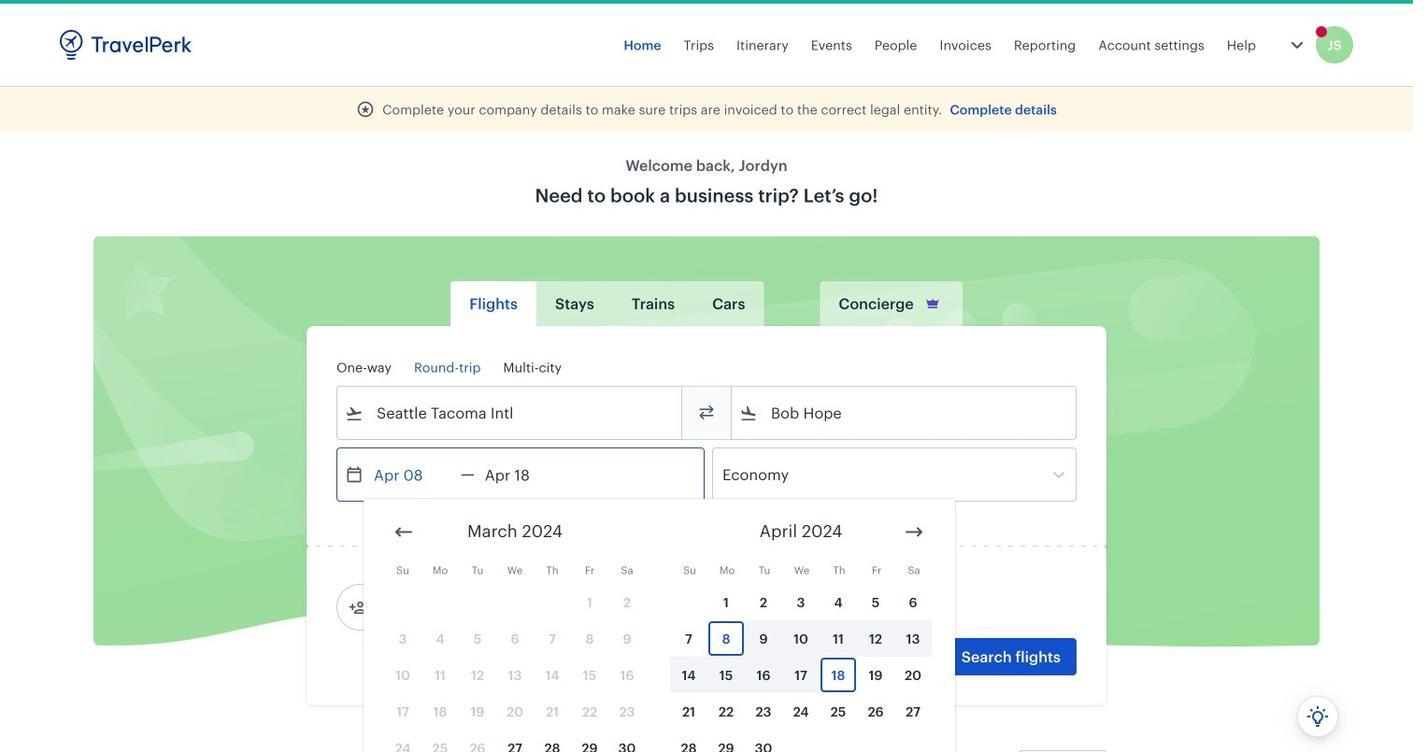 Task type: locate. For each thing, give the bounding box(es) containing it.
Add first traveler search field
[[367, 593, 562, 623]]

To search field
[[758, 398, 1052, 428]]

Depart text field
[[364, 449, 461, 501]]

move backward to switch to the previous month. image
[[393, 521, 415, 544]]



Task type: describe. For each thing, give the bounding box(es) containing it.
move forward to switch to the next month. image
[[903, 521, 926, 544]]

From search field
[[364, 398, 657, 428]]

calendar application
[[364, 499, 1414, 753]]

Return text field
[[475, 449, 572, 501]]



